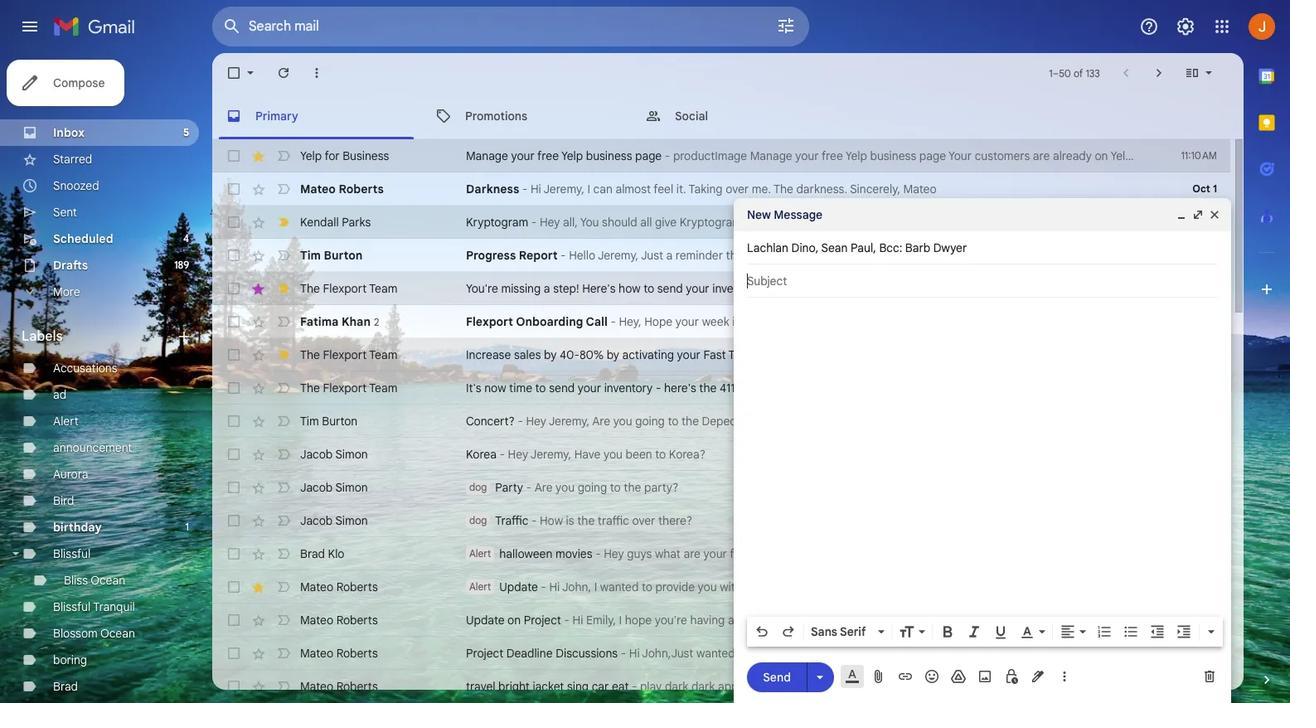 Task type: describe. For each thing, give the bounding box(es) containing it.
announcement link
[[53, 440, 132, 455]]

0 horizontal spatial by
[[544, 347, 557, 362]]

6 12 from the top
[[1208, 614, 1217, 626]]

mateo roberts for project deadline discussions
[[300, 646, 378, 661]]

alert for alert
[[53, 414, 78, 429]]

3 important because you marked it as important. switch from the top
[[275, 347, 292, 363]]

1 50 of 133
[[1049, 67, 1100, 79]]

2 mateo roberts from the top
[[300, 580, 378, 595]]

0 horizontal spatial over
[[632, 513, 655, 528]]

simon for party
[[335, 480, 368, 495]]

play
[[640, 679, 662, 694]]

to right the been on the bottom of the page
[[655, 447, 666, 462]]

the left 411
[[699, 381, 717, 396]]

discussions
[[556, 646, 618, 661]]

refresh image
[[275, 65, 292, 81]]

concert? - hey jeremy, are you going to the depeche mode concert at red rocks on friday? if not, i have an extra ticket. tim
[[466, 414, 1125, 429]]

2 horizontal spatial is
[[1000, 248, 1008, 263]]

40-
[[560, 347, 580, 362]]

compose button
[[7, 60, 125, 106]]

sep 12 cell for how is the traffic over there?
[[1171, 512, 1230, 529]]

new message dialog
[[734, 198, 1231, 703]]

brad link
[[53, 679, 78, 694]]

inbox link
[[53, 125, 85, 140]]

9 not important switch from the top
[[275, 512, 292, 529]]

progress report - hello jeremy, just a reminder that your progress report for the manhattan project is due tomorrow. sincerely, tim -- timothy burton grave
[[466, 248, 1290, 263]]

2 vertical spatial of
[[1080, 646, 1091, 661]]

i right not,
[[992, 414, 995, 429]]

i right john,
[[594, 580, 597, 595]]

you up having
[[698, 580, 717, 595]]

1 horizontal spatial going
[[635, 414, 665, 429]]

1 vertical spatial going
[[578, 480, 607, 495]]

are left already
[[1033, 148, 1050, 163]]

to right sans on the bottom
[[840, 613, 851, 628]]

more send options image
[[812, 669, 828, 685]]

2 halloween from the left
[[773, 546, 826, 561]]

1 horizontal spatial with
[[918, 613, 940, 628]]

189
[[174, 259, 189, 271]]

17 row from the top
[[212, 670, 1230, 703]]

1 horizontal spatial are
[[592, 414, 610, 429]]

16 row from the top
[[212, 637, 1290, 670]]

fri, sep 29, 2023, 4:17 pm element
[[1186, 280, 1217, 297]]

sep for first the sep 12 cell from the top
[[1188, 448, 1206, 460]]

tasks
[[1182, 646, 1210, 661]]

the left party?
[[624, 480, 641, 495]]

on right rocks
[[901, 414, 914, 429]]

1 vertical spatial and
[[1145, 646, 1165, 661]]

sent link
[[53, 205, 77, 220]]

brad for brad link
[[53, 679, 78, 694]]

tim burton for progress report
[[300, 248, 363, 263]]

not important switch for darkness
[[275, 181, 292, 197]]

oct for hi jeremy, i can almost feel it. taking over me. the darkness. sincerely, mateo
[[1193, 182, 1210, 195]]

0 vertical spatial project.
[[922, 580, 962, 595]]

bird link
[[53, 493, 74, 508]]

main content containing primary
[[212, 53, 1290, 703]]

1 horizontal spatial for
[[862, 248, 877, 263]]

flexport for 8th row
[[323, 381, 367, 396]]

jacob for party
[[300, 480, 333, 495]]

pop out image
[[1192, 208, 1205, 221]]

your down reminder at the top
[[686, 281, 709, 296]]

2 yelp from the left
[[561, 148, 583, 163]]

you up the been on the bottom of the page
[[613, 414, 632, 429]]

you right saw
[[962, 314, 981, 329]]

jeremy, for i
[[544, 182, 584, 197]]

2 vertical spatial have
[[1225, 613, 1250, 628]]

your left favorite in the bottom of the page
[[704, 546, 727, 561]]

the down movies?
[[817, 580, 835, 595]]

hi left john,just
[[629, 646, 640, 661]]

sep 29
[[1185, 315, 1217, 328]]

great
[[737, 613, 765, 628]]

favorite
[[730, 546, 770, 561]]

week.
[[1172, 613, 1203, 628]]

a left listen.
[[745, 215, 751, 230]]

mateo for project deadline discussions
[[300, 646, 333, 661]]

provide for quick
[[752, 646, 791, 661]]

new
[[747, 207, 771, 222]]

concert?
[[466, 414, 515, 429]]

the for 8th row
[[300, 381, 320, 396]]

to up traffic
[[610, 480, 621, 495]]

1 horizontal spatial by
[[607, 347, 619, 362]]

row containing brad klo
[[212, 537, 1230, 570]]

0 vertical spatial inventory
[[712, 281, 761, 296]]

mateo roberts for update on project
[[300, 613, 378, 628]]

not,
[[968, 414, 989, 429]]

sep 12 cell for hi john, i wanted to provide you with an update on the progress of the project. we have completed the first phase and are now moving onto th
[[1171, 579, 1230, 595]]

team for it's now time to send your inventory - here's the 411
[[369, 381, 398, 396]]

2 , from the left
[[873, 240, 876, 255]]

a left quick
[[794, 646, 801, 661]]

are down more formatting options image
[[1213, 646, 1230, 661]]

best,
[[788, 215, 815, 230]]

on up sans on the bottom
[[801, 580, 814, 595]]

all,
[[563, 215, 578, 230]]

traffic
[[598, 513, 629, 528]]

phase
[[1115, 580, 1147, 595]]

the up korea?
[[682, 414, 699, 429]]

0 horizontal spatial send
[[549, 381, 575, 396]]

barb
[[905, 240, 931, 255]]

sep 27 cell
[[1171, 380, 1230, 396]]

the up update on project - hi emily, i hope you're having a great day. i wanted to provide you with an update on the project we discussed last week. we have made s
[[901, 580, 919, 595]]

to down here's
[[668, 414, 679, 429]]

your left 'week'
[[676, 314, 699, 329]]

korea
[[466, 447, 497, 462]]

2 kendall from the left
[[818, 215, 857, 230]]

411
[[720, 381, 735, 396]]

project deadline discussions - hi john,just wanted to provide a quick update on the project. we are currently ahead of schedule and all tasks are progressing
[[466, 646, 1290, 661]]

yelp for business
[[300, 148, 389, 163]]

more button
[[0, 279, 199, 305]]

0 horizontal spatial progress
[[777, 248, 823, 263]]

traffic
[[495, 513, 528, 528]]

bliss
[[64, 573, 88, 588]]

call
[[586, 314, 608, 329]]

a left great
[[728, 613, 734, 628]]

2
[[374, 315, 379, 328]]

that
[[726, 248, 747, 263]]

depeche
[[702, 414, 750, 429]]

0 horizontal spatial now
[[484, 381, 506, 396]]

blissful for blissful tranquil
[[53, 599, 91, 614]]

alert link
[[53, 414, 78, 429]]

ad
[[53, 387, 66, 402]]

labels navigation
[[0, 53, 212, 703]]

alert for alert halloween movies - hey guys what are your favorite halloween movies?
[[469, 547, 491, 560]]

0 horizontal spatial with
[[720, 580, 742, 595]]

hi right darkness
[[531, 182, 541, 197]]

the right underline ‪(⌘u)‬ icon
[[1016, 613, 1033, 628]]

on left yelp.
[[1095, 148, 1108, 163]]

tab list right the 29 at the top right of the page
[[1244, 53, 1290, 643]]

dog for party
[[469, 481, 487, 493]]

sleep
[[847, 679, 876, 694]]

9 row from the top
[[212, 405, 1230, 438]]

it's now time to send your inventory - here's the 411 link
[[466, 380, 1139, 396]]

6 sep 12 from the top
[[1188, 614, 1217, 626]]

roberts for project deadline discussions - hi john,just wanted to provide a quick update on the project. we are currently ahead of schedule and all tasks are progressing
[[336, 646, 378, 661]]

14 row from the top
[[212, 570, 1290, 604]]

insert link ‪(⌘k)‬ image
[[897, 668, 914, 685]]

toggle confidential mode image
[[1003, 668, 1020, 685]]

currently
[[994, 646, 1041, 661]]

1 horizontal spatial project
[[524, 613, 561, 628]]

2 business from the left
[[870, 148, 916, 163]]

scheduled
[[53, 231, 113, 246]]

if
[[958, 414, 965, 429]]

off
[[744, 314, 758, 329]]

jacob simon for traffic
[[300, 513, 368, 528]]

on up deadline
[[507, 613, 521, 628]]

happy
[[971, 679, 1004, 694]]

sans serif option
[[808, 624, 875, 640]]

settings image
[[1176, 17, 1196, 36]]

1 jacob from the top
[[300, 447, 333, 462]]

tranquil
[[93, 599, 135, 614]]

Subject field
[[747, 273, 1218, 289]]

to right how
[[644, 281, 654, 296]]

1 halloween from the left
[[499, 546, 553, 561]]

s
[[1285, 613, 1290, 628]]

1 horizontal spatial an
[[943, 613, 956, 628]]

2 kryptogram from the left
[[680, 215, 742, 230]]

0 vertical spatial and
[[1150, 580, 1170, 595]]

are right what
[[684, 546, 701, 561]]

⚡ image
[[738, 382, 752, 396]]

your down promotions tab
[[511, 148, 535, 163]]

1 vertical spatial are
[[534, 480, 553, 495]]

0 vertical spatial update
[[761, 580, 798, 595]]

undo ‪(⌘z)‬ image
[[754, 624, 770, 640]]

we up 'italic ‪(⌘i)‬' icon
[[965, 580, 981, 595]]

oct 1 for kryptogram - hey all, you should all give kryptogram a listen. best, kendall
[[1194, 216, 1217, 228]]

sans
[[811, 624, 837, 639]]

1 vertical spatial of
[[887, 580, 898, 595]]

your down 80%
[[578, 381, 601, 396]]

27
[[1207, 381, 1217, 394]]

cell for tim burton
[[1171, 247, 1230, 264]]

1 vertical spatial progress
[[838, 580, 884, 595]]

roberts for travel bright jacket sing car eat - play dark dark apple flower brave write sleep slow laugh eager happy angry travel grape
[[336, 679, 378, 694]]

tim burton for concert?
[[300, 414, 358, 429]]

customers
[[975, 148, 1030, 163]]

bcc:
[[879, 240, 902, 255]]

fatima
[[300, 314, 339, 329]]

are up week.
[[1173, 580, 1190, 595]]

jeremy, down should
[[598, 248, 639, 263]]

1 free from the left
[[537, 148, 559, 163]]

sep 12 for row containing brad klo
[[1188, 547, 1217, 560]]

important because you marked it as important. switch for you're missing a step! here's how to send your inventory
[[275, 280, 292, 297]]

12 for tenth row
[[1208, 448, 1217, 460]]

give
[[655, 215, 677, 230]]

the for 11th row from the bottom of the page
[[300, 347, 320, 362]]

2 travel from the left
[[1040, 679, 1069, 694]]

not important switch for progress report
[[275, 247, 292, 264]]

older image
[[1151, 65, 1167, 81]]

indent more ‪(⌘])‬ image
[[1176, 624, 1192, 640]]

serif
[[840, 624, 866, 639]]

th
[[1286, 580, 1290, 595]]

brad klo
[[300, 546, 345, 561]]

indent less ‪(⌘[)‬ image
[[1149, 624, 1166, 640]]

sep for are you going to the party? the sep 12 cell
[[1188, 481, 1206, 493]]

sep 12 for first row from the bottom
[[1188, 680, 1217, 692]]

we
[[1076, 613, 1091, 628]]

i right day.
[[793, 613, 796, 628]]

you right have
[[604, 447, 623, 462]]

the right paul
[[880, 248, 897, 263]]

you're missing a step! here's how to send your inventory
[[466, 281, 764, 296]]

sep 12 for tenth row
[[1188, 448, 1217, 460]]

alert update - hi john, i wanted to provide you with an update on the progress of the project. we have completed the first phase and are now moving onto th
[[469, 580, 1290, 595]]

it's
[[466, 381, 481, 396]]

primary tab
[[212, 93, 420, 139]]

0 vertical spatial over
[[726, 182, 749, 197]]

your up the darkness.
[[795, 148, 819, 163]]

onto
[[1259, 580, 1283, 595]]

1 vertical spatial all
[[1168, 646, 1180, 661]]

1 vertical spatial an
[[745, 580, 758, 595]]

flexport for 5th row from the top
[[323, 281, 367, 296]]

0 vertical spatial now
[[1241, 148, 1263, 163]]

we right account.
[[1149, 314, 1166, 329]]

your right that
[[750, 248, 774, 263]]

aurora
[[53, 467, 88, 482]]

sans serif
[[811, 624, 866, 639]]

mateo for update on project
[[300, 613, 333, 628]]

15 row from the top
[[212, 604, 1290, 637]]

🚛 image
[[764, 283, 778, 297]]

social
[[675, 108, 708, 123]]

1 vertical spatial inventory
[[604, 381, 653, 396]]

blissful tranquil
[[53, 599, 135, 614]]

1 vertical spatial provide
[[854, 613, 893, 628]]

to down great
[[738, 646, 749, 661]]

sep 12 for 14th row from the top
[[1188, 580, 1217, 593]]

progress
[[466, 248, 516, 263]]

them
[[1211, 148, 1238, 163]]

8 not important switch from the top
[[275, 479, 292, 496]]

primary
[[255, 108, 298, 123]]

1 yelp from the left
[[300, 148, 322, 163]]

the left traffic
[[577, 513, 595, 528]]

we right week.
[[1205, 613, 1222, 628]]

attach files image
[[871, 668, 887, 685]]

labels
[[22, 328, 63, 345]]

korea?
[[669, 447, 706, 462]]

a left 'step!'
[[544, 281, 550, 296]]

2 page from the left
[[919, 148, 946, 163]]

i right as
[[933, 314, 936, 329]]

7 sep 12 from the top
[[1188, 647, 1217, 659]]

1 vertical spatial project.
[[912, 646, 952, 661]]

search mail image
[[217, 12, 247, 41]]

1 inside labels navigation
[[185, 521, 189, 533]]

0 horizontal spatial sincerely,
[[850, 182, 900, 197]]

sep for the sep 12 cell related to hey guys what are your favorite halloween movies?
[[1188, 547, 1206, 560]]

0 vertical spatial project
[[960, 248, 997, 263]]

eager
[[937, 679, 968, 694]]

not important switch for manage your free yelp business page
[[275, 148, 292, 164]]

car
[[592, 679, 609, 694]]

it.
[[676, 182, 686, 197]]

have for i
[[998, 414, 1023, 429]]

promotions tab
[[422, 93, 631, 139]]

2 vertical spatial now
[[1193, 580, 1215, 595]]

mode
[[753, 414, 782, 429]]

deadline
[[506, 646, 553, 661]]

fatima khan 2
[[300, 314, 379, 329]]

your right the 29 at the top right of the page
[[1228, 314, 1252, 329]]

to right time
[[535, 381, 546, 396]]

redo ‪(⌘y)‬ image
[[780, 624, 797, 640]]

announcement
[[53, 440, 132, 455]]

1 simon from the top
[[335, 447, 368, 462]]

ocean for blossom ocean
[[100, 626, 135, 641]]

emily,
[[586, 613, 616, 628]]

due
[[1011, 248, 1031, 263]]

should
[[602, 215, 637, 230]]

close image
[[1208, 208, 1221, 221]]

0 vertical spatial of
[[1074, 67, 1083, 79]]

i left 'can'
[[587, 182, 590, 197]]

50
[[1059, 67, 1071, 79]]

team for increase sales by 40-80% by activating your fast tags now!
[[369, 347, 398, 362]]

can
[[593, 182, 613, 197]]

1 vertical spatial is
[[732, 314, 741, 329]]

mateo roberts for travel bright jacket sing car eat
[[300, 679, 378, 694]]

friday?
[[917, 414, 955, 429]]

underline ‪(⌘u)‬ image
[[993, 624, 1009, 641]]

more formatting options image
[[1203, 624, 1220, 640]]



Task type: locate. For each thing, give the bounding box(es) containing it.
important because you marked it as important. switch for kryptogram
[[275, 214, 292, 231]]

jeremy, for are
[[549, 414, 590, 429]]

going up the been on the bottom of the page
[[635, 414, 665, 429]]

support image
[[1139, 17, 1159, 36]]

sep 12 cell
[[1171, 446, 1230, 463], [1171, 479, 1230, 496], [1171, 512, 1230, 529], [1171, 546, 1230, 562], [1171, 579, 1230, 595]]

0 horizontal spatial page
[[635, 148, 662, 163]]

insert signature image
[[1030, 668, 1046, 685]]

tim
[[300, 248, 321, 263], [1143, 248, 1162, 263], [300, 414, 319, 429], [1106, 414, 1125, 429]]

mateo roberts
[[300, 182, 384, 197], [300, 580, 378, 595], [300, 613, 378, 628], [300, 646, 378, 661], [300, 679, 378, 694]]

wanted up emily,
[[600, 580, 639, 595]]

numbered list ‪(⌘⇧7)‬ image
[[1096, 624, 1113, 640]]

hey for hey jeremy, have you been to korea?
[[508, 447, 528, 462]]

2 horizontal spatial update
[[959, 613, 996, 628]]

provide
[[655, 580, 695, 595], [854, 613, 893, 628], [752, 646, 791, 661]]

1 vertical spatial have
[[984, 580, 1009, 595]]

0 vertical spatial all
[[640, 215, 652, 230]]

3 12 from the top
[[1208, 514, 1217, 527]]

dog traffic - how is the traffic over there?
[[469, 513, 692, 528]]

6 row from the top
[[212, 305, 1290, 338]]

the for 5th row from the top
[[300, 281, 320, 296]]

5 row from the top
[[212, 272, 1230, 305]]

2 jacob simon from the top
[[300, 480, 368, 495]]

aurora link
[[53, 467, 88, 482]]

kryptogram - hey all, you should all give kryptogram a listen. best, kendall
[[466, 215, 857, 230]]

2 cell from the top
[[1171, 347, 1230, 363]]

3 row from the top
[[212, 206, 1230, 239]]

2 sep 12 from the top
[[1188, 481, 1217, 493]]

tags
[[728, 347, 753, 362]]

the
[[880, 248, 897, 263], [699, 381, 717, 396], [682, 414, 699, 429], [624, 480, 641, 495], [577, 513, 595, 528], [817, 580, 835, 595], [901, 580, 919, 595], [1071, 580, 1088, 595], [1016, 613, 1033, 628], [891, 646, 909, 661]]

angry
[[1006, 679, 1037, 694]]

3 yelp from the left
[[846, 148, 867, 163]]

with down favorite in the bottom of the page
[[720, 580, 742, 595]]

1 tim burton from the top
[[300, 248, 363, 263]]

inventory down the increase sales by 40-80% by activating your fast tags now!
[[604, 381, 653, 396]]

1 horizontal spatial inventory
[[712, 281, 761, 296]]

alert inside labels navigation
[[53, 414, 78, 429]]

an up great
[[745, 580, 758, 595]]

1 jacob simon from the top
[[300, 447, 368, 462]]

2 the flexport team from the top
[[300, 347, 398, 362]]

yelp.
[[1111, 148, 1135, 163]]

2 horizontal spatial with
[[1186, 148, 1208, 163]]

flexport for 11th row from the bottom of the page
[[323, 347, 367, 362]]

row containing fatima khan
[[212, 305, 1290, 338]]

5 sep 12 cell from the top
[[1171, 579, 1230, 595]]

, left bcc:
[[873, 240, 876, 255]]

travel bright jacket sing car eat - play dark dark apple flower brave write sleep slow laugh eager happy angry travel grape
[[466, 679, 1103, 694]]

1 horizontal spatial send
[[657, 281, 683, 296]]

gmail image
[[53, 10, 143, 43]]

1 vertical spatial jacob
[[300, 480, 333, 495]]

halloween down 'traffic'
[[499, 546, 553, 561]]

0 vertical spatial are
[[592, 414, 610, 429]]

6 not important switch from the top
[[275, 413, 292, 430]]

rocks
[[866, 414, 898, 429]]

insert emoji ‪(⌘⇧2)‬ image
[[924, 668, 940, 685]]

3 the flexport team from the top
[[300, 381, 398, 396]]

the up "insert link ‪(⌘k)‬" icon
[[891, 646, 909, 661]]

1 vertical spatial ocean
[[100, 626, 135, 641]]

4 sep 12 cell from the top
[[1171, 546, 1230, 562]]

0 vertical spatial important because you marked it as important. switch
[[275, 214, 292, 231]]

roberts for update on project - hi emily, i hope you're having a great day. i wanted to provide you with an update on the project we discussed last week. we have made s
[[336, 613, 378, 628]]

0 horizontal spatial travel
[[466, 679, 495, 694]]

0 horizontal spatial for
[[325, 148, 340, 163]]

ticket.
[[1072, 414, 1104, 429]]

11 row from the top
[[212, 471, 1230, 504]]

0 horizontal spatial wanted
[[600, 580, 639, 595]]

3 not important switch from the top
[[275, 247, 292, 264]]

jeremy, left have
[[531, 447, 571, 462]]

0 horizontal spatial business
[[586, 148, 632, 163]]

tab list containing primary
[[212, 93, 1244, 139]]

1 important because you marked it as important. switch from the top
[[275, 214, 292, 231]]

have right more formatting options image
[[1225, 613, 1250, 628]]

0 horizontal spatial brad
[[53, 679, 78, 694]]

0 vertical spatial going
[[635, 414, 665, 429]]

by left 40-
[[544, 347, 557, 362]]

5 mateo roberts from the top
[[300, 679, 378, 694]]

12 for row containing brad klo
[[1208, 547, 1217, 560]]

1 vertical spatial wanted
[[799, 613, 837, 628]]

to down the guys
[[642, 580, 652, 595]]

sep 12 for sixth row from the bottom of the page
[[1188, 514, 1217, 527]]

hey for hey all, you should all give kryptogram a listen. best, kendall
[[540, 215, 560, 230]]

bliss ocean link
[[64, 573, 125, 588]]

0 horizontal spatial are
[[534, 480, 553, 495]]

already
[[1053, 148, 1092, 163]]

1 vertical spatial with
[[720, 580, 742, 595]]

burton
[[324, 248, 363, 263], [1224, 248, 1259, 263], [322, 414, 358, 429]]

hello
[[569, 248, 595, 263]]

1 dog from the top
[[469, 481, 487, 493]]

grave
[[1262, 248, 1290, 263]]

2 vertical spatial update
[[835, 646, 872, 661]]

2 simon from the top
[[335, 480, 368, 495]]

sep inside cell
[[1188, 415, 1206, 427]]

report
[[826, 248, 859, 263]]

hey left all, in the left top of the page
[[540, 215, 560, 230]]

0 vertical spatial is
[[1000, 248, 1008, 263]]

oct for hey all, you should all give kryptogram a listen. best, kendall
[[1194, 216, 1211, 228]]

0 vertical spatial provide
[[655, 580, 695, 595]]

2 jacob from the top
[[300, 480, 333, 495]]

provide down undo ‪(⌘z)‬ image on the right bottom
[[752, 646, 791, 661]]

you up how
[[556, 480, 575, 495]]

darkness
[[466, 182, 519, 197]]

0 vertical spatial update
[[499, 580, 538, 595]]

discard draft ‪(⌘⇧d)‬ image
[[1201, 668, 1218, 685]]

, left sean
[[816, 240, 819, 255]]

khan
[[342, 314, 371, 329]]

not important switch for concert?
[[275, 413, 292, 430]]

wanted for you
[[600, 580, 639, 595]]

2 vertical spatial jacob simon
[[300, 513, 368, 528]]

a right just
[[666, 248, 673, 263]]

the left first
[[1071, 580, 1088, 595]]

0 vertical spatial the flexport team
[[300, 281, 398, 296]]

4 12 from the top
[[1208, 547, 1217, 560]]

is left the due
[[1000, 248, 1008, 263]]

0 horizontal spatial halloween
[[499, 546, 553, 561]]

project up deadline
[[524, 613, 561, 628]]

1 row from the top
[[212, 139, 1290, 172]]

0 horizontal spatial inventory
[[604, 381, 653, 396]]

team
[[369, 281, 398, 296], [369, 347, 398, 362], [369, 381, 398, 396]]

minimize image
[[1175, 208, 1188, 221]]

hi left emily,
[[573, 613, 583, 628]]

hi left john,
[[549, 580, 560, 595]]

halloween
[[499, 546, 553, 561], [773, 546, 826, 561]]

wanted
[[600, 580, 639, 595], [799, 613, 837, 628], [696, 646, 735, 661]]

1 horizontal spatial provide
[[752, 646, 791, 661]]

1 horizontal spatial dark
[[691, 679, 715, 694]]

more
[[53, 284, 80, 299]]

2 vertical spatial is
[[566, 513, 574, 528]]

slow
[[879, 679, 902, 694]]

mateo for travel bright jacket sing car eat
[[300, 679, 333, 694]]

1 vertical spatial cell
[[1171, 347, 1230, 363]]

and down indent less ‪(⌘[)‬ image
[[1145, 646, 1165, 661]]

1 cell from the top
[[1171, 247, 1230, 264]]

3 simon from the top
[[335, 513, 368, 528]]

your right created
[[1028, 314, 1051, 329]]

sean
[[821, 240, 848, 255]]

2 vertical spatial alert
[[469, 580, 491, 593]]

2 vertical spatial important because you marked it as important. switch
[[275, 347, 292, 363]]

now right 'it's'
[[484, 381, 506, 396]]

increase
[[466, 347, 511, 362]]

1 horizontal spatial now
[[1193, 580, 1215, 595]]

8 row from the top
[[212, 371, 1230, 405]]

me.
[[752, 182, 771, 197]]

by right 80%
[[607, 347, 619, 362]]

are down it's now time to send your inventory - here's the 411
[[592, 414, 610, 429]]

2 team from the top
[[369, 347, 398, 362]]

None search field
[[212, 7, 809, 46]]

12 for 11th row from the top of the page
[[1208, 481, 1217, 493]]

7 row from the top
[[212, 338, 1230, 371]]

are down 'italic ‪(⌘i)‬' icon
[[974, 646, 991, 661]]

1 vertical spatial important because you marked it as important. switch
[[275, 280, 292, 297]]

snoozed link
[[53, 178, 99, 193]]

row
[[212, 139, 1290, 172], [212, 172, 1230, 206], [212, 206, 1230, 239], [212, 239, 1290, 272], [212, 272, 1230, 305], [212, 305, 1290, 338], [212, 338, 1230, 371], [212, 371, 1230, 405], [212, 405, 1230, 438], [212, 438, 1230, 471], [212, 471, 1230, 504], [212, 504, 1230, 537], [212, 537, 1230, 570], [212, 570, 1290, 604], [212, 604, 1290, 637], [212, 637, 1290, 670], [212, 670, 1230, 703]]

sep for the sep 12 cell associated with hi john, i wanted to provide you with an update on the progress of the project. we have completed the first phase and are now moving onto th
[[1188, 580, 1206, 593]]

0 vertical spatial wanted
[[600, 580, 639, 595]]

fast
[[704, 347, 726, 362]]

0 vertical spatial brad
[[300, 546, 325, 561]]

Message Body text field
[[747, 306, 1218, 612]]

of right ahead on the bottom of the page
[[1080, 646, 1091, 661]]

dog
[[469, 481, 487, 493], [469, 514, 487, 527]]

1 vertical spatial for
[[862, 248, 877, 263]]

3 team from the top
[[369, 381, 398, 396]]

2 horizontal spatial an
[[1026, 414, 1039, 429]]

red
[[843, 414, 863, 429]]

page up feel
[[635, 148, 662, 163]]

0 horizontal spatial project
[[466, 646, 504, 661]]

1 horizontal spatial ,
[[873, 240, 876, 255]]

update up day.
[[761, 580, 798, 595]]

1 kryptogram from the left
[[466, 215, 528, 230]]

8 sep 12 from the top
[[1188, 680, 1217, 692]]

jacob for traffic
[[300, 513, 333, 528]]

an left extra
[[1026, 414, 1039, 429]]

alert for alert update - hi john, i wanted to provide you with an update on the progress of the project. we have completed the first phase and are now moving onto th
[[469, 580, 491, 593]]

main content
[[212, 53, 1290, 703]]

update down the serif
[[835, 646, 872, 661]]

2 vertical spatial simon
[[335, 513, 368, 528]]

provide up the project deadline discussions - hi john,just wanted to provide a quick update on the project. we are currently ahead of schedule and all tasks are progressing
[[854, 613, 893, 628]]

0 horizontal spatial is
[[566, 513, 574, 528]]

2 free from the left
[[822, 148, 843, 163]]

dark right play at the bottom
[[665, 679, 688, 694]]

brad inside labels navigation
[[53, 679, 78, 694]]

1 horizontal spatial over
[[726, 182, 749, 197]]

update left john,
[[499, 580, 538, 595]]

5 sep 12 from the top
[[1188, 580, 1217, 593]]

2 vertical spatial jacob
[[300, 513, 333, 528]]

project up bright
[[466, 646, 504, 661]]

reminder
[[676, 248, 723, 263]]

now!
[[756, 347, 781, 362]]

send
[[657, 281, 683, 296], [549, 381, 575, 396]]

2 horizontal spatial yelp
[[846, 148, 867, 163]]

1
[[1049, 67, 1053, 79], [1213, 182, 1217, 195], [1213, 216, 1217, 228], [185, 521, 189, 533]]

going
[[635, 414, 665, 429], [578, 480, 607, 495]]

roberts for darkness - hi jeremy, i can almost feel it. taking over me. the darkness. sincerely, mateo
[[339, 182, 384, 197]]

business up 'can'
[[586, 148, 632, 163]]

0 vertical spatial blissful
[[53, 546, 91, 561]]

10 row from the top
[[212, 438, 1230, 471]]

1 manage from the left
[[466, 148, 508, 163]]

sep 29 cell
[[1171, 313, 1230, 330]]

None checkbox
[[226, 645, 242, 662], [226, 678, 242, 695], [226, 645, 242, 662], [226, 678, 242, 695]]

hi
[[531, 182, 541, 197], [549, 580, 560, 595], [573, 613, 583, 628], [629, 646, 640, 661]]

2 vertical spatial project
[[466, 646, 504, 661]]

2 horizontal spatial project
[[960, 248, 997, 263]]

alert inside alert update - hi john, i wanted to provide you with an update on the progress of the project. we have completed the first phase and are now moving onto th
[[469, 580, 491, 593]]

week
[[702, 314, 729, 329]]

to right off
[[761, 314, 772, 329]]

5 not important switch from the top
[[275, 380, 292, 396]]

account.
[[1101, 314, 1147, 329]]

dog inside dog party - are you going to the party?
[[469, 481, 487, 493]]

sep for sep 27 cell
[[1187, 381, 1204, 394]]

onboarding
[[516, 314, 583, 329]]

are
[[1033, 148, 1050, 163], [684, 546, 701, 561], [1173, 580, 1190, 595], [974, 646, 991, 661], [1213, 646, 1230, 661]]

row containing kendall parks
[[212, 206, 1230, 239]]

0 vertical spatial jacob
[[300, 447, 333, 462]]

progressing
[[1233, 646, 1290, 661]]

inventory down that
[[712, 281, 761, 296]]

0 vertical spatial an
[[1026, 414, 1039, 429]]

boring
[[53, 653, 87, 667]]

dog for traffic
[[469, 514, 487, 527]]

3 mateo roberts from the top
[[300, 613, 378, 628]]

2 dark from the left
[[691, 679, 715, 694]]

2 horizontal spatial provide
[[854, 613, 893, 628]]

provide for with
[[655, 580, 695, 595]]

send down 40-
[[549, 381, 575, 396]]

7 12 from the top
[[1208, 647, 1217, 659]]

1 horizontal spatial sincerely,
[[1090, 248, 1141, 263]]

1 the flexport team from the top
[[300, 281, 398, 296]]

more options image
[[1060, 668, 1070, 685]]

0 vertical spatial sincerely,
[[850, 182, 900, 197]]

4 sep 12 from the top
[[1188, 547, 1217, 560]]

ocean for bliss ocean
[[91, 573, 125, 588]]

first
[[1091, 580, 1112, 595]]

2 row from the top
[[212, 172, 1230, 206]]

1 vertical spatial oct
[[1194, 216, 1211, 228]]

important because you marked it as important. switch
[[275, 214, 292, 231], [275, 280, 292, 297], [275, 347, 292, 363]]

not important switch for korea
[[275, 446, 292, 463]]

2 vertical spatial provide
[[752, 646, 791, 661]]

11:10 am
[[1181, 149, 1217, 162]]

is
[[1000, 248, 1008, 263], [732, 314, 741, 329], [566, 513, 574, 528]]

7 not important switch from the top
[[275, 446, 292, 463]]

as
[[918, 314, 930, 329]]

1 12 from the top
[[1208, 448, 1217, 460]]

1 travel from the left
[[466, 679, 495, 694]]

1 horizontal spatial kryptogram
[[680, 215, 742, 230]]

connect
[[1138, 148, 1183, 163]]

sep 12 cell for hey guys what are your favorite halloween movies?
[[1171, 546, 1230, 562]]

13 row from the top
[[212, 537, 1230, 570]]

at
[[829, 414, 840, 429]]

2 manage from the left
[[750, 148, 792, 163]]

sep for the sep 12 cell for how is the traffic over there?
[[1188, 514, 1206, 527]]

4 not important switch from the top
[[275, 313, 292, 330]]

4 mateo roberts from the top
[[300, 646, 378, 661]]

2 horizontal spatial by
[[1266, 148, 1279, 163]]

1 vertical spatial update
[[466, 613, 505, 628]]

cell for the flexport team
[[1171, 347, 1230, 363]]

Search mail text field
[[249, 18, 730, 35]]

8 12 from the top
[[1208, 680, 1217, 692]]

progress down best,
[[777, 248, 823, 263]]

we
[[1149, 314, 1166, 329], [965, 580, 981, 595], [1205, 613, 1222, 628], [955, 646, 971, 661]]

time
[[509, 381, 532, 396]]

alert inside alert halloween movies - hey guys what are your favorite halloween movies?
[[469, 547, 491, 560]]

toggle split pane mode image
[[1184, 65, 1201, 81]]

1 business from the left
[[586, 148, 632, 163]]

1 , from the left
[[816, 240, 819, 255]]

2 12 from the top
[[1208, 481, 1217, 493]]

have for we
[[984, 580, 1009, 595]]

bold ‪(⌘b)‬ image
[[939, 624, 956, 640]]

dog left 'traffic'
[[469, 514, 487, 527]]

on right 'italic ‪(⌘i)‬' icon
[[999, 613, 1013, 628]]

3 jacob simon from the top
[[300, 513, 368, 528]]

oct 1 up "pop out" image
[[1193, 182, 1217, 195]]

party
[[495, 480, 523, 495]]

free
[[537, 148, 559, 163], [822, 148, 843, 163]]

3 sep 12 from the top
[[1188, 514, 1217, 527]]

tab list
[[1244, 53, 1290, 643], [212, 93, 1244, 139]]

main menu image
[[20, 17, 40, 36]]

12 for sixth row from the bottom of the page
[[1208, 514, 1217, 527]]

hey
[[540, 215, 560, 230], [526, 414, 546, 429], [508, 447, 528, 462], [604, 546, 624, 561]]

your left 'fast'
[[677, 347, 701, 362]]

0 horizontal spatial update
[[761, 580, 798, 595]]

None checkbox
[[226, 546, 242, 562], [226, 579, 242, 595], [226, 612, 242, 629], [226, 546, 242, 562], [226, 579, 242, 595], [226, 612, 242, 629]]

not important switch for flexport onboarding call
[[275, 313, 292, 330]]

0 horizontal spatial going
[[578, 480, 607, 495]]

on up attach files image
[[875, 646, 888, 661]]

0 horizontal spatial manage
[[466, 148, 508, 163]]

blissful link
[[53, 546, 91, 561]]

133
[[1086, 67, 1100, 79]]

oct 1
[[1193, 182, 1217, 195], [1194, 216, 1217, 228]]

1 sep 12 cell from the top
[[1171, 446, 1230, 463]]

travel left bright
[[466, 679, 495, 694]]

12 for first row from the bottom
[[1208, 680, 1217, 692]]

1 vertical spatial send
[[549, 381, 575, 396]]

on
[[1095, 148, 1108, 163], [901, 414, 914, 429], [801, 580, 814, 595], [507, 613, 521, 628], [999, 613, 1013, 628], [875, 646, 888, 661]]

sep 12 for 11th row from the top of the page
[[1188, 481, 1217, 493]]

simon for traffic
[[335, 513, 368, 528]]

2 vertical spatial team
[[369, 381, 398, 396]]

insert files using drive image
[[950, 668, 967, 685]]

sep for sep 13 cell
[[1188, 415, 1206, 427]]

yelp
[[300, 148, 322, 163], [561, 148, 583, 163], [846, 148, 867, 163]]

burton for concert? - hey jeremy, are you going to the depeche mode concert at red rocks on friday? if not, i have an extra ticket. tim
[[322, 414, 358, 429]]

progress down movies?
[[838, 580, 884, 595]]

italic ‪(⌘i)‬ image
[[966, 624, 983, 640]]

not important switch
[[275, 148, 292, 164], [275, 181, 292, 197], [275, 247, 292, 264], [275, 313, 292, 330], [275, 380, 292, 396], [275, 413, 292, 430], [275, 446, 292, 463], [275, 479, 292, 496], [275, 512, 292, 529]]

1 not important switch from the top
[[275, 148, 292, 164]]

is right how
[[566, 513, 574, 528]]

2 horizontal spatial now
[[1241, 148, 1263, 163]]

oct 1 for darkness - hi jeremy, i can almost feel it. taking over me. the darkness. sincerely, mateo
[[1193, 182, 1217, 195]]

now left moving
[[1193, 580, 1215, 595]]

2 blissful from the top
[[53, 599, 91, 614]]

there?
[[658, 513, 692, 528]]

of up update on project - hi emily, i hope you're having a great day. i wanted to provide you with an update on the project we discussed last week. we have made s
[[887, 580, 898, 595]]

1 horizontal spatial kendall
[[818, 215, 857, 230]]

1 vertical spatial update
[[959, 613, 996, 628]]

your
[[511, 148, 535, 163], [795, 148, 819, 163], [750, 248, 774, 263], [686, 281, 709, 296], [676, 314, 699, 329], [1028, 314, 1051, 329], [1228, 314, 1252, 329], [677, 347, 701, 362], [578, 381, 601, 396], [704, 546, 727, 561]]

is left off
[[732, 314, 741, 329]]

jacob simon
[[300, 447, 368, 462], [300, 480, 368, 495], [300, 513, 368, 528]]

1 page from the left
[[635, 148, 662, 163]]

jacket
[[533, 679, 564, 694]]

mateo for darkness
[[300, 182, 336, 197]]

sep 27
[[1187, 381, 1217, 394]]

dog inside dog traffic - how is the traffic over there?
[[469, 514, 487, 527]]

insert photo image
[[977, 668, 993, 685]]

are
[[592, 414, 610, 429], [534, 480, 553, 495]]

0 horizontal spatial all
[[640, 215, 652, 230]]

1 blissful from the top
[[53, 546, 91, 561]]

2 important because you marked it as important. switch from the top
[[275, 280, 292, 297]]

tab list up productimage
[[212, 93, 1244, 139]]

sep 12 cell for are you going to the party?
[[1171, 479, 1230, 496]]

hey for hey jeremy, are you going to the depeche mode concert at red rocks on friday? if not, i have an extra ticket. tim
[[526, 414, 546, 429]]

0 vertical spatial oct
[[1193, 182, 1210, 195]]

of right 50
[[1074, 67, 1083, 79]]

1 team from the top
[[369, 281, 398, 296]]

and
[[1150, 580, 1170, 595], [1145, 646, 1165, 661]]

social tab
[[632, 93, 841, 139]]

discussed
[[1094, 613, 1148, 628]]

0 vertical spatial for
[[325, 148, 340, 163]]

formatting options toolbar
[[747, 617, 1223, 647]]

a left good
[[775, 314, 781, 329]]

2 sep 12 cell from the top
[[1171, 479, 1230, 496]]

bulleted list ‪(⌘⇧8)‬ image
[[1123, 624, 1139, 640]]

hey left the guys
[[604, 546, 624, 561]]

business left your
[[870, 148, 916, 163]]

3 jacob from the top
[[300, 513, 333, 528]]

2 tim burton from the top
[[300, 414, 358, 429]]

have
[[998, 414, 1023, 429], [984, 580, 1009, 595], [1225, 613, 1250, 628]]

1 vertical spatial brad
[[53, 679, 78, 694]]

write
[[818, 679, 844, 694]]

1 kendall from the left
[[300, 215, 339, 230]]

advanced search options image
[[769, 9, 803, 42]]

0 horizontal spatial free
[[537, 148, 559, 163]]

an
[[1026, 414, 1039, 429], [745, 580, 758, 595], [943, 613, 956, 628]]

darkness.
[[796, 182, 847, 197]]

0 vertical spatial alert
[[53, 414, 78, 429]]

burton for progress report - hello jeremy, just a reminder that your progress report for the manhattan project is due tomorrow. sincerely, tim -- timothy burton grave
[[324, 248, 363, 263]]

free down promotions tab
[[537, 148, 559, 163]]

productimage
[[673, 148, 747, 163]]

jeremy, up all, in the left top of the page
[[544, 182, 584, 197]]

5 12 from the top
[[1208, 580, 1217, 593]]

0 vertical spatial ocean
[[91, 573, 125, 588]]

flower
[[750, 679, 783, 694]]

the flexport team for it's now time to send your inventory - here's the 411
[[300, 381, 398, 396]]

wanted for a
[[696, 646, 735, 661]]

provide up you're
[[655, 580, 695, 595]]

cell up sep 27
[[1171, 347, 1230, 363]]

sep 13 cell
[[1171, 413, 1230, 430]]

sincerely, down manage your free yelp business page - productimage manage your free yelp business page your customers are already on yelp. connect with them now by cl
[[850, 182, 900, 197]]

manage up darkness
[[466, 148, 508, 163]]

3 sep 12 cell from the top
[[1171, 512, 1230, 529]]

kryptogram down darkness
[[466, 215, 528, 230]]

jeremy, up korea - hey jeremy, have you been to korea?
[[549, 414, 590, 429]]

we up insert files using drive image
[[955, 646, 971, 661]]

all left give
[[640, 215, 652, 230]]

blissful for blissful link
[[53, 546, 91, 561]]

cell
[[1171, 247, 1230, 264], [1171, 347, 1230, 363]]

kendall
[[300, 215, 339, 230], [818, 215, 857, 230]]

2 dog from the top
[[469, 514, 487, 527]]

tim burton
[[300, 248, 363, 263], [300, 414, 358, 429]]

jeremy, for have
[[531, 447, 571, 462]]

flexport onboarding call - hey, hope your week is off to a good start! reaching out as i saw you created your flexport account. we appreciate your interes
[[466, 314, 1290, 329]]

kendall up sean
[[818, 215, 857, 230]]

labels heading
[[22, 328, 176, 345]]

bright
[[498, 679, 530, 694]]

you down alert update - hi john, i wanted to provide you with an update on the progress of the project. we have completed the first phase and are now moving onto th
[[896, 613, 915, 628]]

1 mateo roberts from the top
[[300, 182, 384, 197]]

1 horizontal spatial travel
[[1040, 679, 1069, 694]]

jacob simon for party
[[300, 480, 368, 495]]

hey,
[[619, 314, 641, 329]]

4 row from the top
[[212, 239, 1290, 272]]

sep for sep 29 cell
[[1185, 315, 1203, 328]]

2 not important switch from the top
[[275, 181, 292, 197]]

mateo roberts for darkness
[[300, 182, 384, 197]]

1 sep 12 from the top
[[1188, 448, 1217, 460]]

the flexport team for increase sales by 40-80% by activating your fast tags now!
[[300, 347, 398, 362]]

12 row from the top
[[212, 504, 1230, 537]]

1 vertical spatial the flexport team
[[300, 347, 398, 362]]

row containing yelp for business
[[212, 139, 1290, 172]]

1 vertical spatial sincerely,
[[1090, 248, 1141, 263]]

have right not,
[[998, 414, 1023, 429]]

i left hope at the bottom
[[619, 613, 622, 628]]

0 horizontal spatial an
[[745, 580, 758, 595]]

1 horizontal spatial free
[[822, 148, 843, 163]]

2 vertical spatial with
[[918, 613, 940, 628]]

12 for 14th row from the top
[[1208, 580, 1217, 593]]

1 dark from the left
[[665, 679, 688, 694]]

oct 1 right minimize image
[[1194, 216, 1217, 228]]

promotions
[[465, 108, 527, 123]]

brad for brad klo
[[300, 546, 325, 561]]

cell up fri, sep 29, 2023, 4:17 pm element at the right
[[1171, 247, 1230, 264]]

0 vertical spatial cell
[[1171, 247, 1230, 264]]

now right the them
[[1241, 148, 1263, 163]]



Task type: vqa. For each thing, say whether or not it's contained in the screenshot.
first Kendall from right
yes



